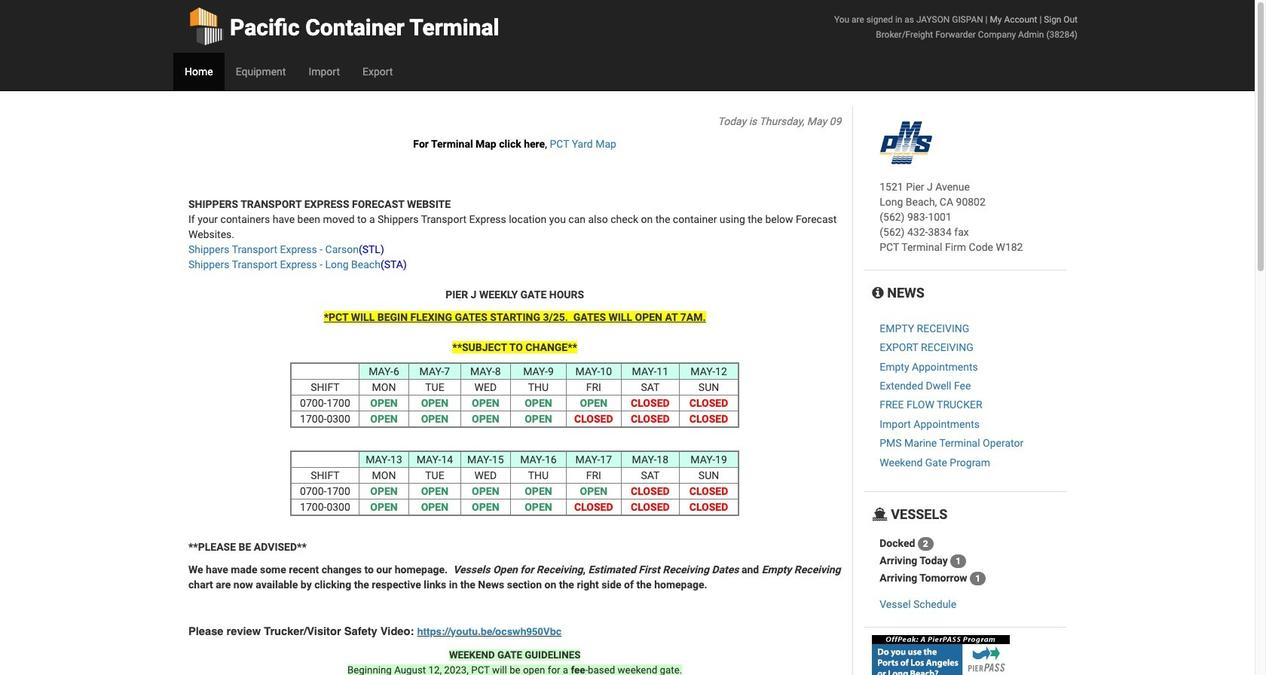 Task type: locate. For each thing, give the bounding box(es) containing it.
pacific container terminal image
[[880, 121, 933, 164]]

pierpass image
[[873, 635, 1011, 676]]



Task type: describe. For each thing, give the bounding box(es) containing it.
ship image
[[873, 508, 888, 522]]

info circle image
[[873, 287, 884, 300]]



Task type: vqa. For each thing, say whether or not it's contained in the screenshot.
rights
no



